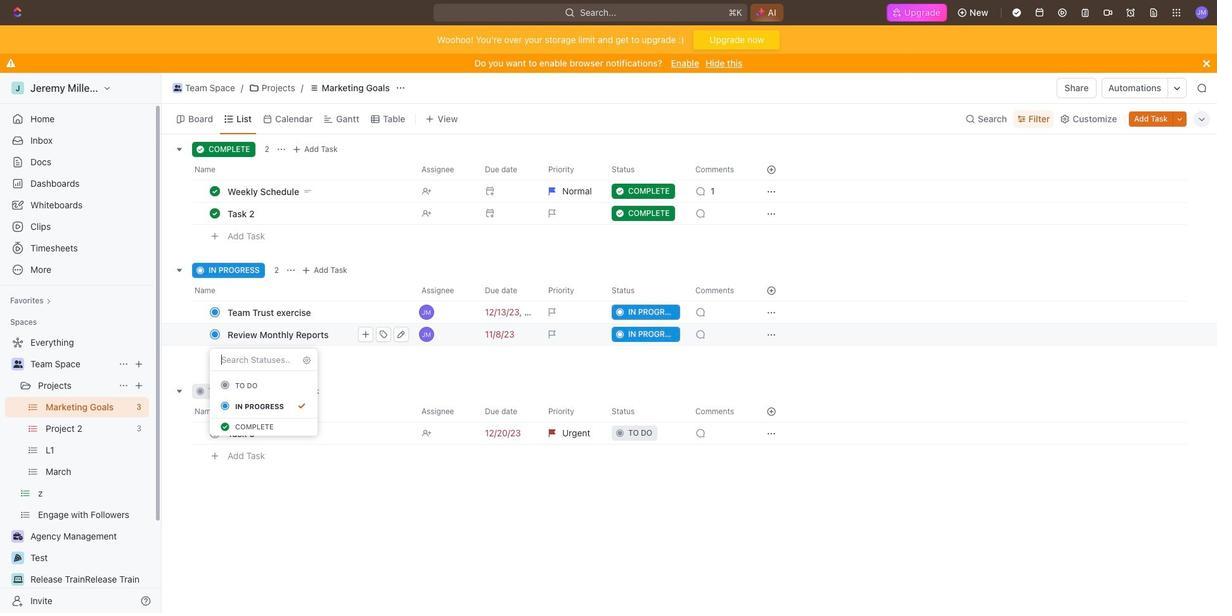 Task type: locate. For each thing, give the bounding box(es) containing it.
user group image
[[174, 85, 182, 91], [13, 361, 23, 369]]

tree
[[5, 333, 149, 614]]

0 horizontal spatial user group image
[[13, 361, 23, 369]]

sidebar navigation
[[0, 73, 162, 614]]

1 vertical spatial user group image
[[13, 361, 23, 369]]

0 vertical spatial user group image
[[174, 85, 182, 91]]



Task type: describe. For each thing, give the bounding box(es) containing it.
tree inside sidebar navigation
[[5, 333, 149, 614]]

Search Statuses... field
[[220, 355, 292, 366]]

1 horizontal spatial user group image
[[174, 85, 182, 91]]

user group image inside sidebar navigation
[[13, 361, 23, 369]]



Task type: vqa. For each thing, say whether or not it's contained in the screenshot.
Enter Time E.G. 3 Hours 20 Mins TEXT FIELD on the right of page
no



